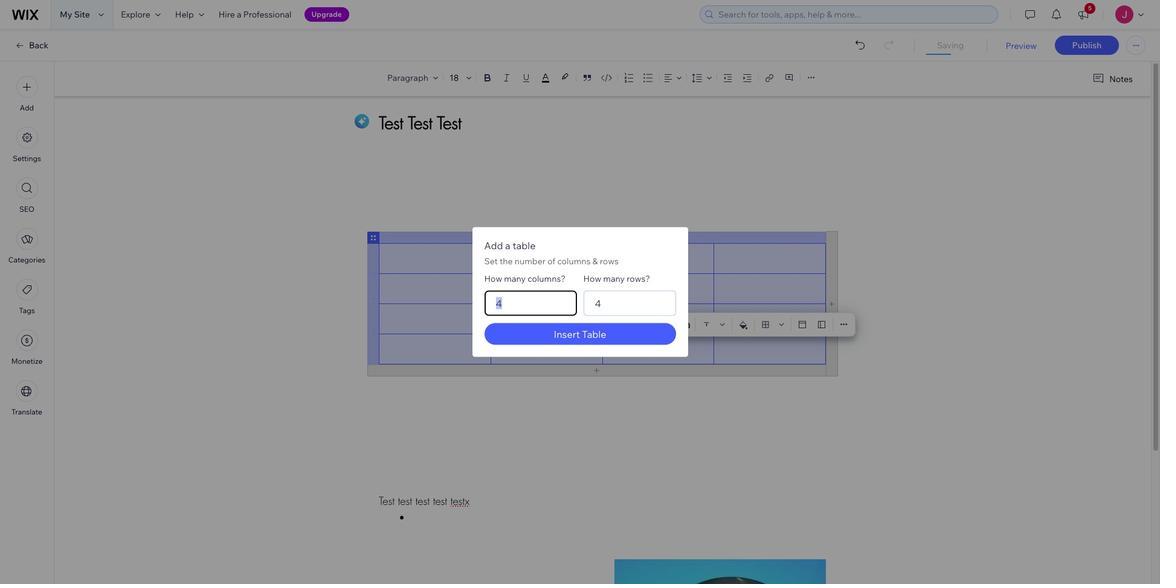Task type: vqa. For each thing, say whether or not it's contained in the screenshot.
PROFESSIONAL
yes



Task type: locate. For each thing, give the bounding box(es) containing it.
add up settings "button"
[[20, 103, 34, 112]]

many
[[504, 273, 526, 284], [603, 273, 625, 284]]

2 how from the left
[[583, 273, 601, 284]]

1 how from the left
[[484, 273, 502, 284]]

1 horizontal spatial test
[[415, 495, 430, 509]]

professional
[[243, 9, 292, 20]]

settings button
[[13, 127, 41, 163]]

add
[[20, 103, 34, 112], [484, 240, 503, 252]]

tags
[[19, 306, 35, 315]]

back button
[[15, 40, 48, 51]]

hire
[[219, 9, 235, 20]]

add button
[[16, 76, 38, 112]]

columns
[[557, 256, 591, 267]]

notes button
[[1088, 71, 1137, 87]]

0 vertical spatial a
[[237, 9, 241, 20]]

test
[[398, 495, 412, 509], [415, 495, 430, 509], [433, 495, 447, 509]]

a right hire
[[237, 9, 241, 20]]

0 horizontal spatial add
[[20, 103, 34, 112]]

many down rows
[[603, 273, 625, 284]]

add inside add a table set the number of columns & rows
[[484, 240, 503, 252]]

0 horizontal spatial a
[[237, 9, 241, 20]]

insert table
[[554, 328, 606, 340]]

add up set
[[484, 240, 503, 252]]

Font Size field
[[448, 72, 462, 84]]

rows?
[[627, 273, 650, 284]]

1 vertical spatial a
[[505, 240, 510, 252]]

test
[[379, 495, 395, 509]]

add inside button
[[20, 103, 34, 112]]

3 test from the left
[[433, 495, 447, 509]]

number
[[515, 256, 546, 267]]

add for add a table set the number of columns & rows
[[484, 240, 503, 252]]

None field
[[484, 291, 577, 316], [583, 291, 676, 316], [484, 291, 577, 316], [583, 291, 676, 316]]

&
[[592, 256, 598, 267]]

a inside add a table set the number of columns & rows
[[505, 240, 510, 252]]

how down &
[[583, 273, 601, 284]]

seo button
[[16, 178, 38, 214]]

0 vertical spatial add
[[20, 103, 34, 112]]

many for rows?
[[603, 273, 625, 284]]

menu
[[0, 69, 54, 424]]

1 many from the left
[[504, 273, 526, 284]]

how
[[484, 273, 502, 284], [583, 273, 601, 284]]

2 horizontal spatial test
[[433, 495, 447, 509]]

help
[[175, 9, 194, 20]]

help button
[[168, 0, 211, 29]]

how down set
[[484, 273, 502, 284]]

Search for tools, apps, help & more... field
[[715, 6, 994, 23]]

add for add
[[20, 103, 34, 112]]

1 horizontal spatial a
[[505, 240, 510, 252]]

0 horizontal spatial test
[[398, 495, 412, 509]]

seo
[[19, 205, 34, 214]]

Add a Catchy Title text field
[[379, 112, 812, 134]]

table
[[582, 328, 606, 340]]

1 horizontal spatial how
[[583, 273, 601, 284]]

add a table set the number of columns & rows
[[484, 240, 619, 267]]

1 horizontal spatial many
[[603, 273, 625, 284]]

a
[[237, 9, 241, 20], [505, 240, 510, 252]]

rows
[[600, 256, 619, 267]]

a up the on the top left of page
[[505, 240, 510, 252]]

0 horizontal spatial how
[[484, 273, 502, 284]]

many down the on the top left of page
[[504, 273, 526, 284]]

site
[[74, 9, 90, 20]]

1 horizontal spatial add
[[484, 240, 503, 252]]

1 vertical spatial add
[[484, 240, 503, 252]]

test test test test testx
[[379, 495, 470, 509]]

0 horizontal spatial many
[[504, 273, 526, 284]]

2 many from the left
[[603, 273, 625, 284]]

how many columns?
[[484, 273, 566, 284]]

how for how many columns?
[[484, 273, 502, 284]]



Task type: describe. For each thing, give the bounding box(es) containing it.
how many rows?
[[583, 273, 650, 284]]

2 test from the left
[[415, 495, 430, 509]]

publish
[[1072, 40, 1102, 51]]

my site
[[60, 9, 90, 20]]

upgrade
[[311, 10, 342, 19]]

settings
[[13, 154, 41, 163]]

categories
[[8, 256, 45, 265]]

the
[[500, 256, 513, 267]]

a for hire
[[237, 9, 241, 20]]

monetize button
[[11, 330, 43, 366]]

set
[[484, 256, 498, 267]]

insert table button
[[484, 324, 676, 345]]

columns?
[[528, 273, 566, 284]]

tags button
[[16, 279, 38, 315]]

hire a professional link
[[211, 0, 299, 29]]

explore
[[121, 9, 150, 20]]

back
[[29, 40, 48, 51]]

notes
[[1109, 73, 1133, 84]]

paragraph
[[387, 73, 428, 83]]

paragraph button
[[385, 69, 440, 86]]

testx
[[451, 495, 470, 509]]

preview button
[[1006, 40, 1037, 51]]

upgrade button
[[304, 7, 349, 22]]

monetize
[[11, 357, 43, 366]]

my
[[60, 9, 72, 20]]

translate
[[11, 408, 42, 417]]

5 button
[[1070, 0, 1097, 29]]

5
[[1088, 4, 1092, 12]]

hire a professional
[[219, 9, 292, 20]]

publish button
[[1055, 36, 1119, 55]]

translate button
[[11, 381, 42, 417]]

1 test from the left
[[398, 495, 412, 509]]

preview
[[1006, 40, 1037, 51]]

categories button
[[8, 228, 45, 265]]

table
[[513, 240, 536, 252]]

how for how many rows?
[[583, 273, 601, 284]]

insert
[[554, 328, 580, 340]]

a for add
[[505, 240, 510, 252]]

menu containing add
[[0, 69, 54, 424]]

many for columns?
[[504, 273, 526, 284]]

of
[[547, 256, 555, 267]]



